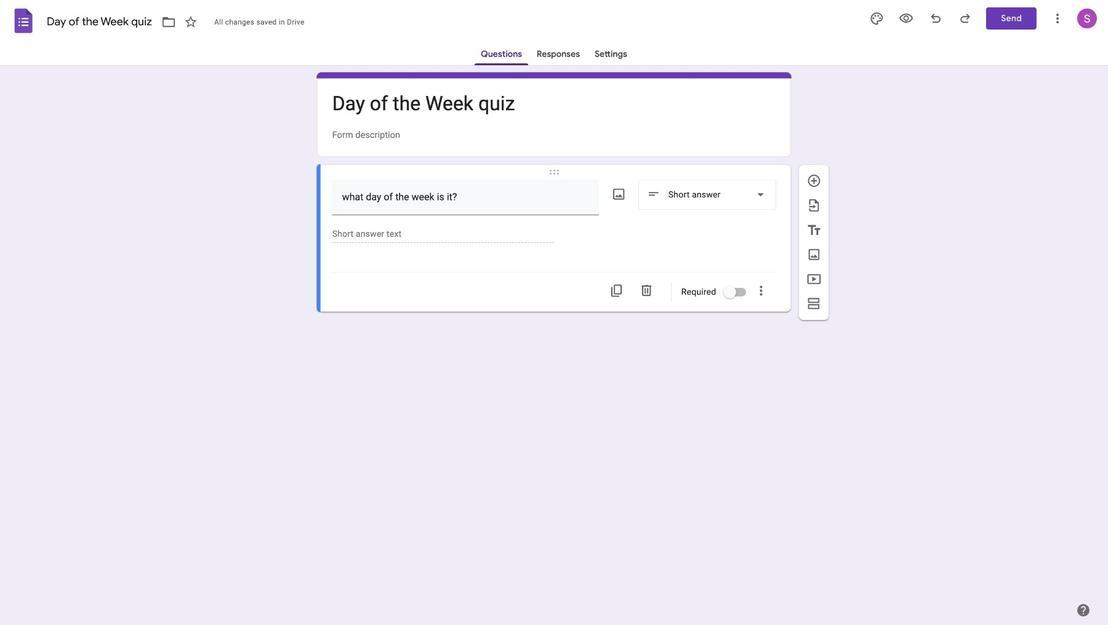 Task type: describe. For each thing, give the bounding box(es) containing it.
add image image
[[807, 247, 822, 262]]

Required checkbox
[[724, 286, 747, 299]]

customize theme image
[[862, 4, 892, 33]]

move to folder image
[[161, 15, 176, 29]]

add inline image image
[[612, 187, 626, 202]]

help & feedback image
[[1069, 596, 1099, 626]]

Short answer text text field
[[332, 228, 554, 242]]

Star checkbox
[[182, 13, 200, 31]]

duplicate item image
[[610, 284, 625, 299]]

Question text field
[[332, 180, 599, 214]]



Task type: locate. For each thing, give the bounding box(es) containing it.
undo image
[[929, 11, 944, 26]]

tab list
[[317, 43, 791, 65]]

all changes saved in drive, every change you make is automatically saved in drive.,last edit was seconds ago element
[[214, 17, 313, 27]]

add video image
[[807, 272, 822, 287]]

Document title text field
[[47, 13, 158, 31]]

add title and description image
[[807, 223, 822, 238]]

import questions image
[[807, 198, 822, 213]]

Form title text field
[[332, 92, 776, 121]]

add section image
[[807, 297, 822, 311]]

star image
[[184, 15, 198, 29]]

add question image
[[807, 174, 822, 188]]

more image
[[1043, 4, 1073, 33]]

more options image
[[747, 276, 776, 306]]

preview image
[[899, 11, 914, 26]]

delete item image
[[639, 284, 654, 299]]

Form description text field
[[332, 128, 776, 142]]

redo image
[[958, 11, 973, 26]]



Task type: vqa. For each thing, say whether or not it's contained in the screenshot.
Transition
no



